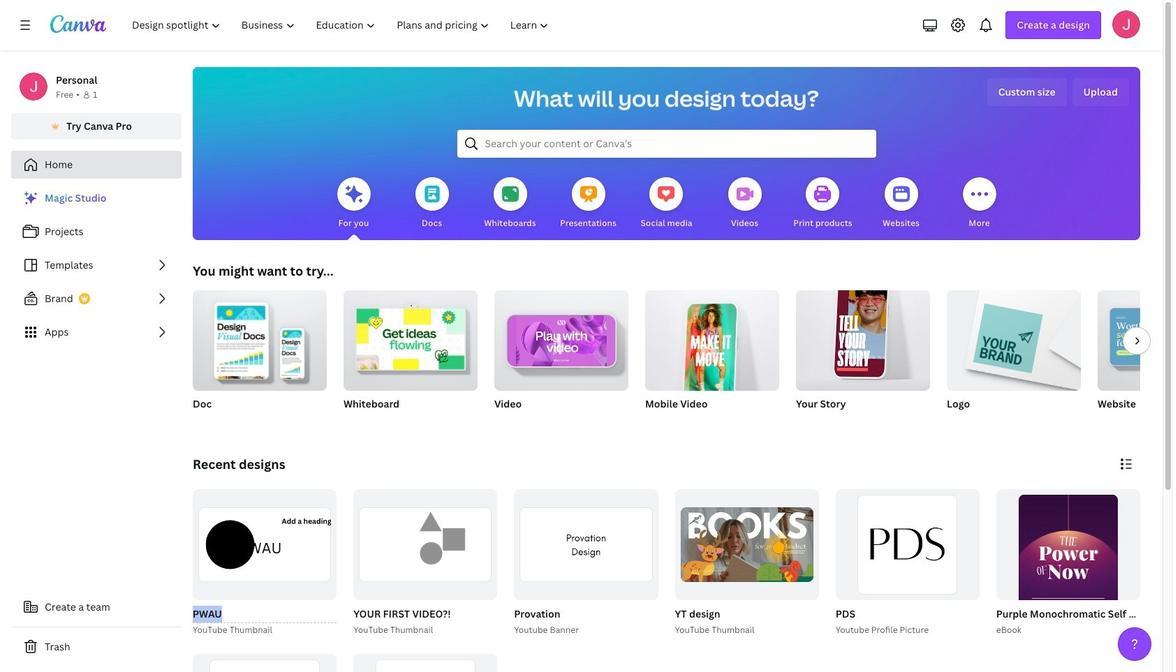 Task type: describe. For each thing, give the bounding box(es) containing it.
james peterson image
[[1113, 10, 1141, 38]]



Task type: locate. For each thing, give the bounding box(es) containing it.
None field
[[193, 606, 337, 624]]

group
[[796, 282, 931, 429], [193, 285, 327, 429], [193, 285, 327, 391], [344, 285, 478, 429], [344, 285, 478, 391], [495, 285, 629, 429], [495, 285, 629, 391], [947, 285, 1082, 429], [947, 285, 1082, 391], [646, 291, 780, 429], [646, 291, 780, 399], [1098, 291, 1174, 429], [1098, 291, 1174, 391], [190, 490, 337, 638], [193, 490, 337, 601], [351, 490, 498, 638], [354, 490, 498, 601], [512, 490, 658, 638], [514, 490, 658, 601], [672, 490, 819, 638], [833, 490, 980, 638], [994, 490, 1174, 654], [997, 490, 1141, 654], [193, 654, 337, 673], [354, 654, 498, 673]]

Search search field
[[485, 131, 849, 157]]

list
[[11, 184, 182, 347]]

top level navigation element
[[123, 11, 561, 39]]

None search field
[[457, 130, 876, 158]]



Task type: vqa. For each thing, say whether or not it's contained in the screenshot.
"Top level navigation" "Element"
yes



